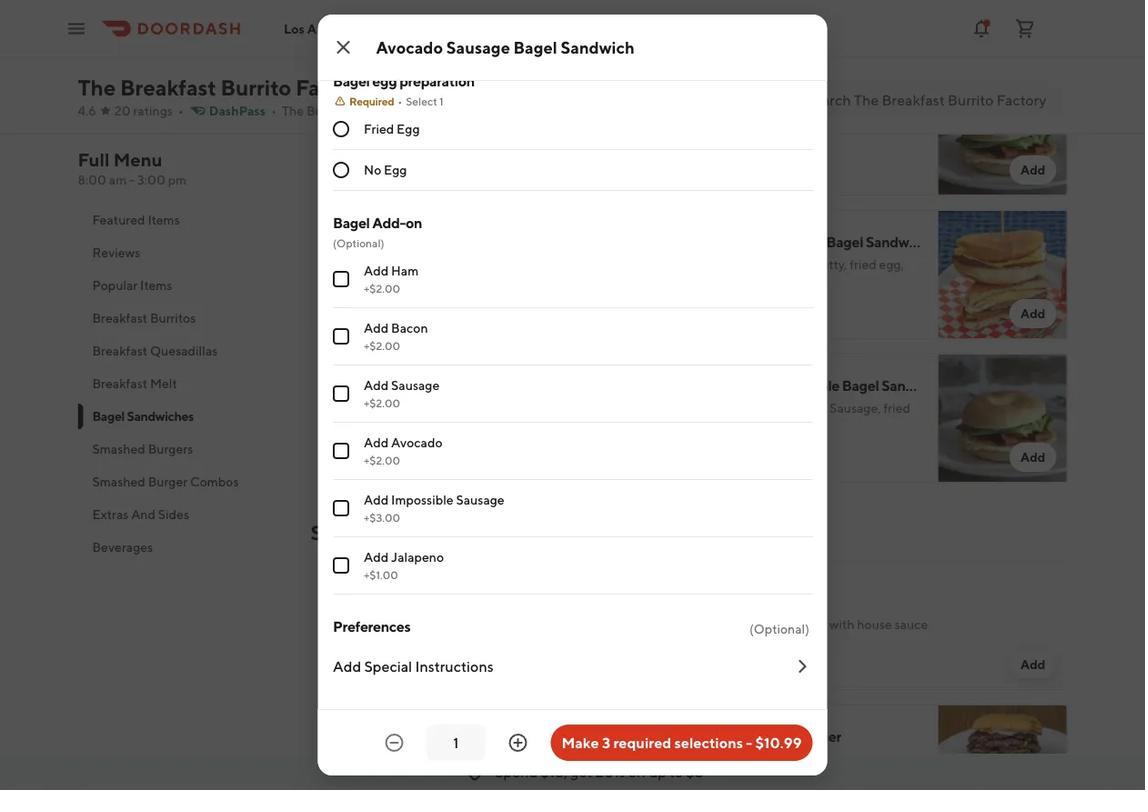Task type: describe. For each thing, give the bounding box(es) containing it.
add inside the add impossible sausage +$3.00
[[364, 493, 388, 508]]

beef inside hamburger smashed beef patty with house sauce
[[767, 617, 794, 632]]

melt
[[150, 376, 177, 391]]

avocado impossible bagel sandwich image
[[939, 354, 1068, 483]]

smashed burger combos
[[92, 475, 239, 490]]

egg, inside avocado bagel sandwich avocado, fried egg, cream cheese $8.99
[[798, 122, 822, 137]]

bagel add-on group
[[333, 213, 813, 595]]

bagel add-on (optional)
[[333, 214, 422, 249]]

double cheese burger smashed beef patties with american cheese, house sauce $10.49
[[325, 585, 537, 663]]

beef inside triple cheeseburger smashed beef patties with american cheese, house sauce
[[767, 752, 794, 767]]

add bacon +$2.00
[[364, 321, 428, 352]]

breakfast for melt
[[92, 376, 148, 391]]

hamburger
[[711, 594, 785, 611]]

egg for no egg
[[384, 162, 407, 177]]

add button for avocado sausage bagel sandwich
[[1010, 299, 1057, 328]]

1 horizontal spatial factory
[[407, 103, 451, 118]]

egg, inside ham bagel sandwich sliced ham, fried egg, cream cheese $8.99
[[422, 122, 447, 137]]

+$2.00 for sausage
[[364, 397, 400, 409]]

sausage,
[[830, 401, 881, 416]]

1 horizontal spatial (optional)
[[749, 622, 809, 637]]

breakfast for quesadillas
[[92, 343, 148, 358]]

sauce inside double cheese burger smashed beef patties with american cheese, house sauce $10.49
[[410, 626, 443, 641]]

smashed burgers button
[[78, 433, 289, 466]]

los angeles button
[[284, 21, 370, 36]]

ham inside ham bagel sandwich sliced ham, fried egg, cream cheese $8.99
[[325, 99, 356, 116]]

smashed up extras
[[92, 475, 145, 490]]

dashpass
[[209, 103, 266, 118]]

sides
[[158, 507, 189, 522]]

get
[[571, 764, 593, 781]]

to
[[670, 764, 683, 781]]

sandwich for avocado impossible bagel sandwich avocado, impossible sausage, fried egg, cream cheese
[[882, 377, 944, 394]]

add button for avocado bacon bagel sandwich
[[624, 299, 671, 328]]

bagel & cream cheese image
[[553, 0, 682, 52]]

house inside triple cheeseburger smashed beef patties with american cheese, house sauce
[[758, 770, 793, 785]]

full
[[78, 149, 110, 171]]

sauce inside cheeseburger smashed beef patty with american cheese, house sauce
[[410, 770, 443, 785]]

bagel sandwiches
[[92, 409, 194, 424]]

pm
[[168, 172, 187, 187]]

20
[[114, 103, 131, 118]]

los
[[284, 21, 305, 36]]

featured items button
[[78, 204, 289, 237]]

beverages button
[[78, 531, 289, 564]]

american inside double cheese burger smashed beef patties with american cheese, house sauce $10.49
[[481, 608, 537, 623]]

cheese inside ham bagel sandwich sliced ham, fried egg, cream cheese $8.99
[[488, 122, 529, 137]]

beverages
[[92, 540, 153, 555]]

house inside hamburger smashed beef patty with house sauce
[[857, 617, 892, 632]]

cream inside the avocado sausage bagel sandwich avocado, sausage patty, fried egg, cream cheese $10.99
[[711, 275, 747, 290]]

breakfast burritos button
[[78, 302, 289, 335]]

cheese inside the avocado sausage bagel sandwich avocado, sausage patty, fried egg, cream cheese $10.99
[[749, 275, 791, 290]]

bagel inside the bagel add-on (optional)
[[333, 214, 369, 232]]

cream inside ham bagel sandwich sliced ham, fried egg, cream cheese $8.99
[[449, 122, 485, 137]]

1 horizontal spatial the
[[282, 103, 304, 118]]

avocado for avocado impossible bagel sandwich avocado, impossible sausage, fried egg, cream cheese
[[711, 377, 768, 394]]

sandwiches
[[127, 409, 194, 424]]

am
[[109, 172, 127, 187]]

smashed inside cheeseburger smashed beef patty with american cheese, house sauce
[[325, 752, 378, 767]]

avocado sausage bagel sandwich avocado, sausage patty, fried egg, cream cheese $10.99
[[711, 233, 929, 312]]

ratings
[[133, 103, 173, 118]]

breakfast for burritos
[[92, 311, 148, 326]]

add button for avocado bagel sandwich
[[1010, 156, 1057, 185]]

sauce inside triple cheeseburger smashed beef patties with american cheese, house sauce
[[795, 770, 829, 785]]

hamburger smashed beef patty with house sauce
[[711, 594, 928, 632]]

bagel inside avocado bagel sandwich avocado, fried egg, cream cheese $8.99
[[770, 99, 807, 116]]

fried inside ham bagel sandwich sliced ham, fried egg, cream cheese $8.99
[[392, 122, 419, 137]]

extras and sides
[[92, 507, 189, 522]]

selections
[[675, 735, 743, 752]]

items for featured items
[[148, 212, 180, 227]]

sandwich for avocado bacon bagel sandwich avocado, bacon, fried egg, cream cheese $10.99
[[467, 233, 530, 251]]

$10.99 inside avocado bacon bagel sandwich avocado, bacon, fried egg, cream cheese $10.99
[[325, 297, 365, 312]]

avocado bacon bagel sandwich avocado, bacon, fried egg, cream cheese $10.99
[[325, 233, 530, 312]]

egg
[[372, 72, 397, 90]]

sausage for avocado sausage bagel sandwich avocado, sausage patty, fried egg, cream cheese $10.99
[[770, 233, 824, 251]]

egg, inside avocado impossible bagel sandwich avocado, impossible sausage, fried egg, cream cheese
[[711, 419, 736, 434]]

0 items, open order cart image
[[1015, 18, 1036, 40]]

avocado for avocado bacon bagel sandwich avocado, bacon, fried egg, cream cheese $10.99
[[325, 233, 382, 251]]

cheese inside avocado bacon bagel sandwich avocado, bacon, fried egg, cream cheese $10.99
[[325, 275, 366, 290]]

house inside cheeseburger smashed beef patty with american cheese, house sauce
[[372, 770, 407, 785]]

cream inside avocado impossible bagel sandwich avocado, impossible sausage, fried egg, cream cheese
[[739, 419, 774, 434]]

house inside double cheese burger smashed beef patties with american cheese, house sauce $10.49
[[372, 626, 407, 641]]

$8.99 inside ham bagel sandwich sliced ham, fried egg, cream cheese $8.99
[[325, 144, 359, 159]]

fried
[[364, 121, 394, 136]]

1
[[439, 95, 443, 107]]

egg, inside avocado bacon bagel sandwich avocado, bacon, fried egg, cream cheese $10.99
[[451, 257, 476, 272]]

cheese, inside triple cheeseburger smashed beef patties with american cheese, house sauce
[[711, 770, 755, 785]]

on
[[405, 214, 422, 232]]

cheeseburger image
[[553, 705, 682, 791]]

cheese inside avocado impossible bagel sandwich avocado, impossible sausage, fried egg, cream cheese
[[777, 419, 818, 434]]

sandwich inside ham bagel sandwich sliced ham, fried egg, cream cheese $8.99
[[398, 99, 460, 116]]

bagel inside avocado bacon bagel sandwich avocado, bacon, fried egg, cream cheese $10.99
[[428, 233, 465, 251]]

with inside hamburger smashed beef patty with house sauce
[[830, 617, 855, 632]]

Current quantity is 1 number field
[[438, 733, 474, 753]]

cream inside avocado ham bagel sandwich avocado, sliced ham, fried egg, cream cheese $10.99
[[325, 419, 361, 434]]

avocado for avocado sausage bagel sandwich
[[376, 37, 443, 57]]

0 vertical spatial the breakfast burrito factory
[[78, 74, 371, 100]]

+$2.00 for avocado
[[364, 454, 400, 467]]

• inside the bagel egg preparation group
[[397, 95, 402, 107]]

$10.49
[[325, 648, 365, 663]]

bagel inside the avocado sausage bagel sandwich avocado, sausage patty, fried egg, cream cheese $10.99
[[827, 233, 864, 251]]

cream inside avocado bacon bagel sandwich avocado, bacon, fried egg, cream cheese $10.99
[[478, 257, 514, 272]]

0 horizontal spatial •
[[178, 103, 184, 118]]

sandwich inside avocado bagel sandwich avocado, fried egg, cream cheese $8.99
[[810, 99, 872, 116]]

avocado for avocado bagel sandwich avocado, fried egg, cream cheese $8.99
[[711, 99, 768, 116]]

Cream Cheese radio
[[333, 20, 349, 36]]

burritos
[[150, 311, 196, 326]]

fried inside avocado impossible bagel sandwich avocado, impossible sausage, fried egg, cream cheese
[[884, 401, 911, 416]]

add special instructions button
[[333, 642, 813, 692]]

0 horizontal spatial burrito
[[221, 74, 291, 100]]

fried inside the avocado sausage bagel sandwich avocado, sausage patty, fried egg, cream cheese $10.99
[[850, 257, 877, 272]]

$5
[[686, 764, 704, 781]]

popular items
[[92, 278, 172, 293]]

burger inside button
[[148, 475, 188, 490]]

smashed inside double cheese burger smashed beef patties with american cheese, house sauce $10.49
[[325, 608, 378, 623]]

8:00
[[78, 172, 106, 187]]

cheese
[[375, 585, 424, 602]]

avocado, for avocado bacon bagel sandwich
[[325, 257, 377, 272]]

triple
[[711, 728, 747, 746]]

avocado sausage bagel sandwich image
[[939, 210, 1068, 339]]

breakfast quesadillas button
[[78, 335, 289, 368]]

+$1.00
[[364, 569, 398, 581]]

notification bell image
[[971, 18, 993, 40]]

quesadillas
[[150, 343, 218, 358]]

ham for add
[[391, 263, 418, 278]]

up
[[650, 764, 667, 781]]

sandwich for avocado ham bagel sandwich avocado, sliced ham, fried egg, cream cheese $10.99
[[457, 377, 520, 394]]

reviews
[[92, 245, 140, 260]]

dashpass •
[[209, 103, 277, 118]]

menu
[[113, 149, 163, 171]]

3
[[602, 735, 611, 752]]

$15,
[[541, 764, 568, 781]]

$10.99 inside avocado ham bagel sandwich avocado, sliced ham, fried egg, cream cheese $10.99
[[325, 441, 365, 456]]

open menu image
[[66, 18, 87, 40]]

- for 3
[[746, 735, 753, 752]]

0 vertical spatial the
[[78, 74, 116, 100]]

avocado for avocado sausage bagel sandwich avocado, sausage patty, fried egg, cream cheese $10.99
[[711, 233, 768, 251]]

20%
[[596, 764, 625, 781]]

add ham +$2.00
[[364, 263, 418, 295]]

bacon for bagel
[[385, 233, 425, 251]]

$8.99 inside avocado bagel sandwich avocado, fried egg, cream cheese $8.99
[[711, 144, 745, 159]]

cheese inside avocado bagel sandwich avocado, fried egg, cream cheese $8.99
[[863, 122, 905, 137]]

20 ratings •
[[114, 103, 184, 118]]

fried inside avocado bagel sandwich avocado, fried egg, cream cheese $8.99
[[768, 122, 795, 137]]

with inside triple cheeseburger smashed beef patties with american cheese, house sauce
[[839, 752, 864, 767]]

impossible for avocado
[[770, 377, 840, 394]]

add jalapeno +$1.00
[[364, 550, 444, 581]]

1 horizontal spatial •
[[271, 103, 277, 118]]

avocado impossible bagel sandwich avocado, impossible sausage, fried egg, cream cheese
[[711, 377, 944, 434]]

breakfast burritos
[[92, 311, 196, 326]]

burger inside double cheese burger smashed beef patties with american cheese, house sauce $10.49
[[426, 585, 471, 602]]

ham bagel sandwich sliced ham, fried egg, cream cheese $8.99
[[325, 99, 529, 159]]

bacon for +$2.00
[[391, 321, 428, 336]]

and
[[131, 507, 156, 522]]

featured items
[[92, 212, 180, 227]]

extras and sides button
[[78, 499, 289, 531]]

sausage
[[766, 257, 812, 272]]

bagel egg preparation
[[333, 72, 474, 90]]

no egg
[[364, 162, 407, 177]]

sausage inside the add impossible sausage +$3.00
[[456, 493, 504, 508]]

add inside add sausage +$2.00
[[364, 378, 388, 393]]

extras
[[92, 507, 129, 522]]

american inside cheeseburger smashed beef patty with american cheese, house sauce
[[472, 752, 527, 767]]

smashed down bagel sandwiches
[[92, 442, 145, 457]]

items for popular items
[[140, 278, 172, 293]]

fried inside avocado ham bagel sandwich avocado, sliced ham, fried egg, cream cheese $10.99
[[447, 401, 474, 416]]

double
[[325, 585, 373, 602]]

patty for cheeseburger
[[411, 752, 441, 767]]



Task type: locate. For each thing, give the bounding box(es) containing it.
avocado inside avocado bagel sandwich avocado, fried egg, cream cheese $8.99
[[711, 99, 768, 116]]

3 +$2.00 from the top
[[364, 397, 400, 409]]

breakfast quesadillas
[[92, 343, 218, 358]]

triple cheeseburger smashed beef patties with american cheese, house sauce
[[711, 728, 923, 785]]

avocado down add bacon +$2.00
[[325, 377, 382, 394]]

avocado inside avocado bacon bagel sandwich avocado, bacon, fried egg, cream cheese $10.99
[[325, 233, 382, 251]]

fried inside avocado bacon bagel sandwich avocado, bacon, fried egg, cream cheese $10.99
[[421, 257, 448, 272]]

beef inside cheeseburger smashed beef patty with american cheese, house sauce
[[381, 752, 408, 767]]

0 horizontal spatial smashed burgers
[[92, 442, 193, 457]]

preparation
[[399, 72, 474, 90]]

ham for avocado
[[385, 377, 415, 394]]

1 vertical spatial smashed burgers
[[311, 521, 465, 545]]

2 horizontal spatial •
[[397, 95, 402, 107]]

american inside triple cheeseburger smashed beef patties with american cheese, house sauce
[[867, 752, 923, 767]]

add special instructions
[[333, 658, 493, 676]]

1 horizontal spatial -
[[746, 735, 753, 752]]

bacon,
[[380, 257, 419, 272]]

0 vertical spatial patties
[[411, 608, 451, 623]]

fried right the "bacon,"
[[421, 257, 448, 272]]

cream inside avocado bagel sandwich avocado, fried egg, cream cheese $8.99
[[825, 122, 861, 137]]

sandwich inside the avocado sausage bagel sandwich avocado, sausage patty, fried egg, cream cheese $10.99
[[866, 233, 929, 251]]

(optional) down hamburger
[[749, 622, 809, 637]]

patty for hamburger
[[797, 617, 827, 632]]

+$2.00 inside add sausage +$2.00
[[364, 397, 400, 409]]

american
[[481, 608, 537, 623], [472, 752, 527, 767], [867, 752, 923, 767]]

1 horizontal spatial burger
[[426, 585, 471, 602]]

make 3 required selections - $10.99 button
[[551, 725, 813, 762]]

avocado for avocado ham bagel sandwich avocado, sliced ham, fried egg, cream cheese $10.99
[[325, 377, 382, 394]]

smashed down "triple"
[[711, 752, 764, 767]]

1 horizontal spatial burgers
[[395, 521, 465, 545]]

0 vertical spatial (optional)
[[333, 237, 384, 249]]

bagel inside ham bagel sandwich sliced ham, fried egg, cream cheese $8.99
[[358, 99, 395, 116]]

0 horizontal spatial burgers
[[148, 442, 193, 457]]

+$3.00
[[364, 511, 400, 524]]

+$2.00 for ham
[[364, 282, 400, 295]]

add inside add jalapeno +$1.00
[[364, 550, 388, 565]]

smashed burgers
[[92, 442, 193, 457], [311, 521, 465, 545]]

cheese down the bagel add-on (optional)
[[325, 275, 366, 290]]

avocado,
[[325, 257, 377, 272], [711, 257, 763, 272], [325, 401, 377, 416], [711, 401, 763, 416]]

breakfast inside breakfast quesadillas button
[[92, 343, 148, 358]]

sliced left fried
[[325, 122, 359, 137]]

0 vertical spatial ham,
[[361, 122, 390, 137]]

avocado inside the avocado sausage bagel sandwich avocado, sausage patty, fried egg, cream cheese $10.99
[[711, 233, 768, 251]]

smashed inside hamburger smashed beef patty with house sauce
[[711, 617, 764, 632]]

the up 4.6
[[78, 74, 116, 100]]

- for menu
[[129, 172, 135, 187]]

0 horizontal spatial burger
[[148, 475, 188, 490]]

ham up fried egg option
[[325, 99, 356, 116]]

avocado ham bagel sandwich image
[[553, 354, 682, 483]]

add impossible sausage +$3.00
[[364, 493, 504, 524]]

beef left current quantity is 1 number field
[[381, 752, 408, 767]]

bacon bagel sandwich image
[[939, 0, 1068, 52]]

avocado down add sausage +$2.00
[[391, 435, 442, 450]]

avocado, for avocado sausage bagel sandwich
[[711, 257, 763, 272]]

1 horizontal spatial smashed burgers
[[311, 521, 465, 545]]

required
[[614, 735, 672, 752]]

impossible inside avocado impossible bagel sandwich avocado, impossible sausage, fried egg, cream cheese
[[770, 377, 840, 394]]

0 vertical spatial -
[[129, 172, 135, 187]]

0 vertical spatial patty
[[797, 617, 827, 632]]

1 horizontal spatial ham,
[[416, 401, 444, 416]]

smashed down "double"
[[325, 608, 378, 623]]

None checkbox
[[333, 500, 349, 517], [333, 558, 349, 574], [333, 500, 349, 517], [333, 558, 349, 574]]

• right dashpass
[[271, 103, 277, 118]]

cheese,
[[325, 626, 369, 641], [325, 770, 369, 785], [711, 770, 755, 785]]

avocado sausage bagel sandwich dialog
[[318, 0, 828, 776]]

add-
[[372, 214, 405, 232]]

0 vertical spatial burgers
[[148, 442, 193, 457]]

smashed
[[92, 442, 145, 457], [92, 475, 145, 490], [311, 521, 392, 545], [325, 608, 378, 623], [711, 617, 764, 632], [325, 752, 378, 767], [711, 752, 764, 767]]

reviews button
[[78, 237, 289, 269]]

factory down close avocado sausage bagel sandwich image
[[296, 74, 371, 100]]

1 vertical spatial bacon
[[391, 321, 428, 336]]

sauce inside hamburger smashed beef patty with house sauce
[[895, 617, 928, 632]]

sandwich inside avocado bacon bagel sandwich avocado, bacon, fried egg, cream cheese $10.99
[[467, 233, 530, 251]]

sausage
[[447, 37, 510, 57], [770, 233, 824, 251], [391, 378, 439, 393], [456, 493, 504, 508]]

1 vertical spatial (optional)
[[749, 622, 809, 637]]

cheese down impossible
[[777, 419, 818, 434]]

increase quantity by 1 image
[[507, 732, 529, 754]]

egg right fried
[[396, 121, 419, 136]]

add button for avocado impossible bagel sandwich
[[1010, 443, 1057, 472]]

bagel inside avocado ham bagel sandwich avocado, sliced ham, fried egg, cream cheese $10.99
[[418, 377, 455, 394]]

breakfast up fried egg option
[[307, 103, 362, 118]]

$10.99 inside the avocado sausage bagel sandwich avocado, sausage patty, fried egg, cream cheese $10.99
[[711, 297, 751, 312]]

breakfast up bagel sandwiches
[[92, 376, 148, 391]]

avocado, left sausage
[[711, 257, 763, 272]]

spend $15, get 20% off up to $5
[[495, 764, 704, 781]]

$10.99
[[325, 297, 365, 312], [711, 297, 751, 312], [325, 441, 365, 456], [756, 735, 802, 752]]

- right selections
[[746, 735, 753, 752]]

cheese down item search search box
[[863, 122, 905, 137]]

1 vertical spatial factory
[[407, 103, 451, 118]]

beef down "cheese"
[[381, 608, 408, 623]]

2 cheeseburger from the left
[[750, 728, 842, 746]]

+$2.00 inside add bacon +$2.00
[[364, 339, 400, 352]]

select
[[406, 95, 437, 107]]

avocado bagel sandwich avocado, fried egg, cream cheese $8.99
[[711, 99, 905, 159]]

burrito
[[221, 74, 291, 100], [364, 103, 404, 118]]

beef
[[381, 608, 408, 623], [767, 617, 794, 632], [381, 752, 408, 767], [767, 752, 794, 767]]

ham, inside avocado ham bagel sandwich avocado, sliced ham, fried egg, cream cheese $10.99
[[416, 401, 444, 416]]

ham down add bacon +$2.00
[[385, 377, 415, 394]]

patty
[[797, 617, 827, 632], [411, 752, 441, 767]]

0 vertical spatial impossible
[[770, 377, 840, 394]]

0 vertical spatial burrito
[[221, 74, 291, 100]]

burgers up the smashed burger combos
[[148, 442, 193, 457]]

items inside 'button'
[[140, 278, 172, 293]]

0 vertical spatial sliced
[[325, 122, 359, 137]]

1 vertical spatial the breakfast burrito factory
[[282, 103, 451, 118]]

Item Search search field
[[806, 90, 1053, 110]]

cheese inside avocado ham bagel sandwich avocado, sliced ham, fried egg, cream cheese $10.99
[[364, 419, 405, 434]]

0 vertical spatial egg
[[396, 121, 419, 136]]

0 horizontal spatial cheeseburger
[[325, 728, 417, 746]]

avocado down add-
[[325, 233, 382, 251]]

sliced inside avocado ham bagel sandwich avocado, sliced ham, fried egg, cream cheese $10.99
[[380, 401, 414, 416]]

1 vertical spatial ham
[[391, 263, 418, 278]]

cheeseburger inside cheeseburger smashed beef patty with american cheese, house sauce
[[325, 728, 417, 746]]

+$2.00 up add avocado +$2.00
[[364, 397, 400, 409]]

impossible
[[766, 401, 827, 416]]

the breakfast burrito factory
[[78, 74, 371, 100], [282, 103, 451, 118]]

avocado bacon bagel sandwich image
[[553, 210, 682, 339]]

impossible for add
[[391, 493, 453, 508]]

avocado, for avocado ham bagel sandwich
[[325, 401, 377, 416]]

cheese down sausage
[[749, 275, 791, 290]]

- right "am"
[[129, 172, 135, 187]]

avocado, down the bagel add-on (optional)
[[325, 257, 377, 272]]

impossible up +$3.00
[[391, 493, 453, 508]]

1 vertical spatial burrito
[[364, 103, 404, 118]]

3:00
[[137, 172, 166, 187]]

avocado, inside the avocado sausage bagel sandwich avocado, sausage patty, fried egg, cream cheese $10.99
[[711, 257, 763, 272]]

+$2.00 up add sausage +$2.00
[[364, 339, 400, 352]]

1 vertical spatial sliced
[[380, 401, 414, 416]]

1 horizontal spatial patty
[[797, 617, 827, 632]]

egg for fried egg
[[396, 121, 419, 136]]

ham, down required
[[361, 122, 390, 137]]

burger
[[148, 475, 188, 490], [426, 585, 471, 602]]

los angeles
[[284, 21, 356, 36]]

1 horizontal spatial cheeseburger
[[750, 728, 842, 746]]

1 vertical spatial the
[[282, 103, 304, 118]]

instructions
[[415, 658, 493, 676]]

ham inside add ham +$2.00
[[391, 263, 418, 278]]

sandwich inside avocado ham bagel sandwich avocado, sliced ham, fried egg, cream cheese $10.99
[[457, 377, 520, 394]]

• select 1
[[397, 95, 443, 107]]

add sausage +$2.00
[[364, 378, 439, 409]]

2 +$2.00 from the top
[[364, 339, 400, 352]]

1 horizontal spatial impossible
[[770, 377, 840, 394]]

cheeseburger inside triple cheeseburger smashed beef patties with american cheese, house sauce
[[750, 728, 842, 746]]

+$2.00 inside add avocado +$2.00
[[364, 454, 400, 467]]

bagel inside avocado impossible bagel sandwich avocado, impossible sausage, fried egg, cream cheese
[[842, 377, 879, 394]]

fried
[[392, 122, 419, 137], [768, 122, 795, 137], [421, 257, 448, 272], [850, 257, 877, 272], [447, 401, 474, 416], [884, 401, 911, 416]]

add inside add ham +$2.00
[[364, 263, 388, 278]]

0 horizontal spatial sliced
[[325, 122, 359, 137]]

smashed burgers inside button
[[92, 442, 193, 457]]

patties inside double cheese burger smashed beef patties with american cheese, house sauce $10.49
[[411, 608, 451, 623]]

ham down the bagel add-on (optional)
[[391, 263, 418, 278]]

sandwich inside avocado impossible bagel sandwich avocado, impossible sausage, fried egg, cream cheese
[[882, 377, 944, 394]]

preferences
[[333, 618, 410, 636]]

burgers inside button
[[148, 442, 193, 457]]

patty inside hamburger smashed beef patty with house sauce
[[797, 617, 827, 632]]

jalapeno
[[391, 550, 444, 565]]

0 horizontal spatial factory
[[296, 74, 371, 100]]

burrito up dashpass •
[[221, 74, 291, 100]]

cheese down avocado sausage bagel sandwich
[[488, 122, 529, 137]]

1 cheeseburger from the left
[[325, 728, 417, 746]]

4.6
[[78, 103, 96, 118]]

1 vertical spatial burgers
[[395, 521, 465, 545]]

sandwich for avocado sausage bagel sandwich
[[561, 37, 635, 57]]

breakfast melt button
[[78, 368, 289, 400]]

1 vertical spatial impossible
[[391, 493, 453, 508]]

ham inside avocado ham bagel sandwich avocado, sliced ham, fried egg, cream cheese $10.99
[[385, 377, 415, 394]]

1 vertical spatial patty
[[411, 752, 441, 767]]

Fried Egg radio
[[333, 121, 349, 137]]

breakfast down popular
[[92, 311, 148, 326]]

fried right patty,
[[850, 257, 877, 272]]

+$2.00 down the "bacon,"
[[364, 282, 400, 295]]

(optional) down add-
[[333, 237, 384, 249]]

burger down jalapeno
[[426, 585, 471, 602]]

add avocado +$2.00
[[364, 435, 442, 467]]

items up "reviews" button
[[148, 212, 180, 227]]

sausage for avocado sausage bagel sandwich
[[447, 37, 510, 57]]

ham,
[[361, 122, 390, 137], [416, 401, 444, 416]]

smashed burger combos button
[[78, 466, 289, 499]]

1 horizontal spatial burrito
[[364, 103, 404, 118]]

bacon
[[385, 233, 425, 251], [391, 321, 428, 336]]

add button
[[1010, 12, 1057, 41], [1010, 156, 1057, 185], [624, 299, 671, 328], [1010, 299, 1057, 328], [1010, 443, 1057, 472], [1010, 651, 1057, 680]]

special
[[364, 658, 412, 676]]

add inside add avocado +$2.00
[[364, 435, 388, 450]]

smashed left the decrease quantity by 1 icon
[[325, 752, 378, 767]]

patty inside cheeseburger smashed beef patty with american cheese, house sauce
[[411, 752, 441, 767]]

the right dashpass •
[[282, 103, 304, 118]]

•
[[397, 95, 402, 107], [178, 103, 184, 118], [271, 103, 277, 118]]

patty,
[[815, 257, 848, 272]]

impossible inside the add impossible sausage +$3.00
[[391, 493, 453, 508]]

avocado up impossible
[[711, 377, 768, 394]]

0 vertical spatial burger
[[148, 475, 188, 490]]

$8.99
[[711, 0, 745, 15], [325, 144, 359, 159], [711, 144, 745, 159]]

1 vertical spatial items
[[140, 278, 172, 293]]

breakfast inside breakfast melt button
[[92, 376, 148, 391]]

avocado,
[[711, 122, 766, 137]]

popular items button
[[78, 269, 289, 302]]

fried right add sausage +$2.00
[[447, 401, 474, 416]]

bacon down on in the top of the page
[[385, 233, 425, 251]]

ham, inside ham bagel sandwich sliced ham, fried egg, cream cheese $8.99
[[361, 122, 390, 137]]

smashed burgers up add jalapeno +$1.00
[[311, 521, 465, 545]]

smashed burgers down bagel sandwiches
[[92, 442, 193, 457]]

avocado, up add avocado +$2.00
[[325, 401, 377, 416]]

1 vertical spatial ham,
[[416, 401, 444, 416]]

required
[[349, 95, 394, 107]]

1 vertical spatial patties
[[797, 752, 837, 767]]

beef down hamburger
[[767, 617, 794, 632]]

off
[[628, 764, 647, 781]]

bacon inside add bacon +$2.00
[[391, 321, 428, 336]]

$10.99 inside button
[[756, 735, 802, 752]]

cheese, inside double cheese burger smashed beef patties with american cheese, house sauce $10.49
[[325, 626, 369, 641]]

1 horizontal spatial patties
[[797, 752, 837, 767]]

breakfast up ratings
[[120, 74, 216, 100]]

the breakfast burrito factory up dashpass
[[78, 74, 371, 100]]

0 horizontal spatial ham,
[[361, 122, 390, 137]]

• right ratings
[[178, 103, 184, 118]]

burger up sides
[[148, 475, 188, 490]]

patties
[[411, 608, 451, 623], [797, 752, 837, 767]]

featured
[[92, 212, 145, 227]]

combos
[[190, 475, 239, 490]]

avocado up avocado,
[[711, 99, 768, 116]]

- inside full menu 8:00 am - 3:00 pm
[[129, 172, 135, 187]]

1 +$2.00 from the top
[[364, 282, 400, 295]]

ham, up add avocado +$2.00
[[416, 401, 444, 416]]

angeles
[[307, 21, 356, 36]]

avocado up sausage
[[711, 233, 768, 251]]

sausage inside add sausage +$2.00
[[391, 378, 439, 393]]

1 horizontal spatial sliced
[[380, 401, 414, 416]]

sandwich for avocado sausage bagel sandwich avocado, sausage patty, fried egg, cream cheese $10.99
[[866, 233, 929, 251]]

0 horizontal spatial impossible
[[391, 493, 453, 508]]

burrito up fried
[[364, 103, 404, 118]]

sliced up add avocado +$2.00
[[380, 401, 414, 416]]

+$2.00 up +$3.00
[[364, 454, 400, 467]]

0 horizontal spatial the
[[78, 74, 116, 100]]

0 horizontal spatial -
[[129, 172, 135, 187]]

• down bagel egg preparation
[[397, 95, 402, 107]]

double cheese burger image
[[553, 561, 682, 691]]

0 horizontal spatial patty
[[411, 752, 441, 767]]

0 horizontal spatial (optional)
[[333, 237, 384, 249]]

(optional) inside the bagel add-on (optional)
[[333, 237, 384, 249]]

avocado, for avocado impossible bagel sandwich
[[711, 401, 763, 416]]

smashed down hamburger
[[711, 617, 764, 632]]

the breakfast burrito factory up fried
[[282, 103, 451, 118]]

sandwich
[[561, 37, 635, 57], [398, 99, 460, 116], [810, 99, 872, 116], [467, 233, 530, 251], [866, 233, 929, 251], [457, 377, 520, 394], [882, 377, 944, 394]]

fried egg
[[364, 121, 419, 136]]

avocado, left impossible
[[711, 401, 763, 416]]

bagel egg preparation group
[[333, 71, 813, 191]]

items up breakfast burritos
[[140, 278, 172, 293]]

factory down preparation
[[407, 103, 451, 118]]

- inside button
[[746, 735, 753, 752]]

fried right avocado,
[[768, 122, 795, 137]]

0 vertical spatial ham
[[325, 99, 356, 116]]

4 +$2.00 from the top
[[364, 454, 400, 467]]

egg, inside avocado ham bagel sandwich avocado, sliced ham, fried egg, cream cheese $10.99
[[476, 401, 501, 416]]

breakfast up breakfast melt
[[92, 343, 148, 358]]

sandwich inside dialog
[[561, 37, 635, 57]]

1 vertical spatial egg
[[384, 162, 407, 177]]

fried down • select 1
[[392, 122, 419, 137]]

beef inside double cheese burger smashed beef patties with american cheese, house sauce $10.49
[[381, 608, 408, 623]]

avocado ham bagel sandwich avocado, sliced ham, fried egg, cream cheese $10.99
[[325, 377, 520, 456]]

0 horizontal spatial patties
[[411, 608, 451, 623]]

cheeseburger right "triple"
[[750, 728, 842, 746]]

smashed inside triple cheeseburger smashed beef patties with american cheese, house sauce
[[711, 752, 764, 767]]

factory
[[296, 74, 371, 100], [407, 103, 451, 118]]

No Egg radio
[[333, 162, 349, 178]]

with inside double cheese burger smashed beef patties with american cheese, house sauce $10.49
[[453, 608, 478, 623]]

add inside button
[[333, 658, 361, 676]]

-
[[129, 172, 135, 187], [746, 735, 753, 752]]

add
[[1021, 19, 1046, 34], [1021, 162, 1046, 177], [364, 263, 388, 278], [635, 306, 660, 321], [1021, 306, 1046, 321], [364, 321, 388, 336], [364, 378, 388, 393], [364, 435, 388, 450], [1021, 450, 1046, 465], [364, 493, 388, 508], [364, 550, 388, 565], [1021, 657, 1046, 672], [333, 658, 361, 676]]

avocado up bagel egg preparation
[[376, 37, 443, 57]]

ham bagel sandwich image
[[553, 66, 682, 196]]

0 vertical spatial items
[[148, 212, 180, 227]]

make
[[562, 735, 599, 752]]

decrease quantity by 1 image
[[383, 732, 405, 754]]

close avocado sausage bagel sandwich image
[[333, 36, 354, 58]]

cheeseburger down special
[[325, 728, 417, 746]]

with inside cheeseburger smashed beef patty with american cheese, house sauce
[[444, 752, 469, 767]]

+$2.00 for bacon
[[364, 339, 400, 352]]

cheese, inside cheeseburger smashed beef patty with american cheese, house sauce
[[325, 770, 369, 785]]

0 vertical spatial factory
[[296, 74, 371, 100]]

1 vertical spatial -
[[746, 735, 753, 752]]

house
[[857, 617, 892, 632], [372, 626, 407, 641], [372, 770, 407, 785], [758, 770, 793, 785]]

0 vertical spatial smashed burgers
[[92, 442, 193, 457]]

None checkbox
[[333, 271, 349, 288], [333, 328, 349, 345], [333, 386, 349, 402], [333, 443, 349, 459], [333, 271, 349, 288], [333, 328, 349, 345], [333, 386, 349, 402], [333, 443, 349, 459]]

1 vertical spatial burger
[[426, 585, 471, 602]]

full menu 8:00 am - 3:00 pm
[[78, 149, 187, 187]]

bacon down add ham +$2.00 on the left of page
[[391, 321, 428, 336]]

sausage for add sausage +$2.00
[[391, 378, 439, 393]]

beef right selections
[[767, 752, 794, 767]]

no
[[364, 162, 381, 177]]

sausage inside the avocado sausage bagel sandwich avocado, sausage patty, fried egg, cream cheese $10.99
[[770, 233, 824, 251]]

triple cheeseburger image
[[939, 705, 1068, 791]]

add inside add bacon +$2.00
[[364, 321, 388, 336]]

2 vertical spatial ham
[[385, 377, 415, 394]]

sliced inside ham bagel sandwich sliced ham, fried egg, cream cheese $8.99
[[325, 122, 359, 137]]

egg, inside the avocado sausage bagel sandwich avocado, sausage patty, fried egg, cream cheese $10.99
[[879, 257, 904, 272]]

avocado inside add avocado +$2.00
[[391, 435, 442, 450]]

avocado, inside avocado impossible bagel sandwich avocado, impossible sausage, fried egg, cream cheese
[[711, 401, 763, 416]]

avocado bagel sandwich image
[[939, 66, 1068, 196]]

cheese up add avocado +$2.00
[[364, 419, 405, 434]]

cheeseburger
[[325, 728, 417, 746], [750, 728, 842, 746]]

egg right "no"
[[384, 162, 407, 177]]

sliced
[[325, 122, 359, 137], [380, 401, 414, 416]]

impossible up impossible
[[770, 377, 840, 394]]

smashed up +$1.00
[[311, 521, 392, 545]]

patties inside triple cheeseburger smashed beef patties with american cheese, house sauce
[[797, 752, 837, 767]]

breakfast inside button
[[92, 311, 148, 326]]

fried right sausage,
[[884, 401, 911, 416]]

avocado sausage bagel sandwich
[[376, 37, 635, 57]]

popular
[[92, 278, 138, 293]]

0 vertical spatial bacon
[[385, 233, 425, 251]]

burgers up jalapeno
[[395, 521, 465, 545]]

breakfast melt
[[92, 376, 177, 391]]

cheese
[[488, 122, 529, 137], [863, 122, 905, 137], [325, 275, 366, 290], [749, 275, 791, 290], [364, 419, 405, 434], [777, 419, 818, 434]]



Task type: vqa. For each thing, say whether or not it's contained in the screenshot.
"Beverages"
yes



